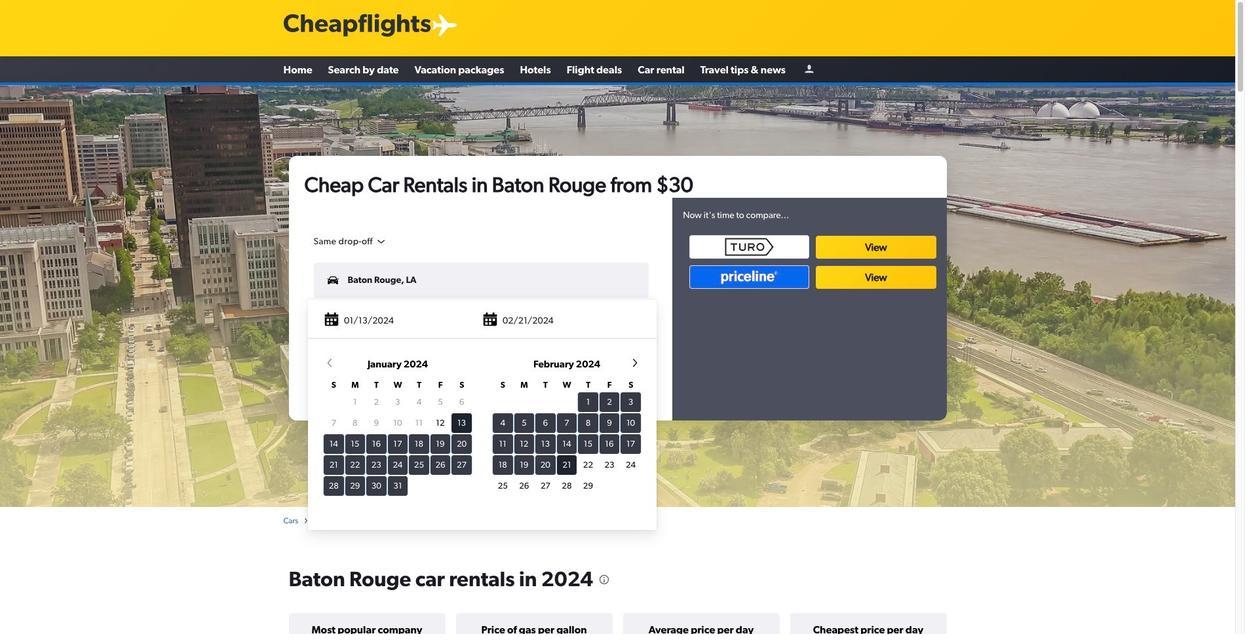 Task type: locate. For each thing, give the bounding box(es) containing it.
None text field
[[314, 263, 649, 298], [313, 302, 651, 341], [314, 306, 649, 341], [314, 263, 649, 298], [313, 302, 651, 341], [314, 306, 649, 341]]

expedia image
[[719, 266, 784, 280]]

turo image
[[689, 235, 809, 259]]



Task type: describe. For each thing, give the bounding box(es) containing it.
baton rouge image
[[0, 85, 1235, 507]]

autoeurope image
[[835, 268, 900, 279]]

Car drop-off location Same drop-off field
[[314, 236, 387, 247]]

priceline image
[[689, 265, 809, 289]]

end date calendar input use left and right arrow keys to change day. use up and down arrow keys to change week. tab
[[313, 356, 651, 523]]



Task type: vqa. For each thing, say whether or not it's contained in the screenshot.
the Car drop-off location Same drop-off field
yes



